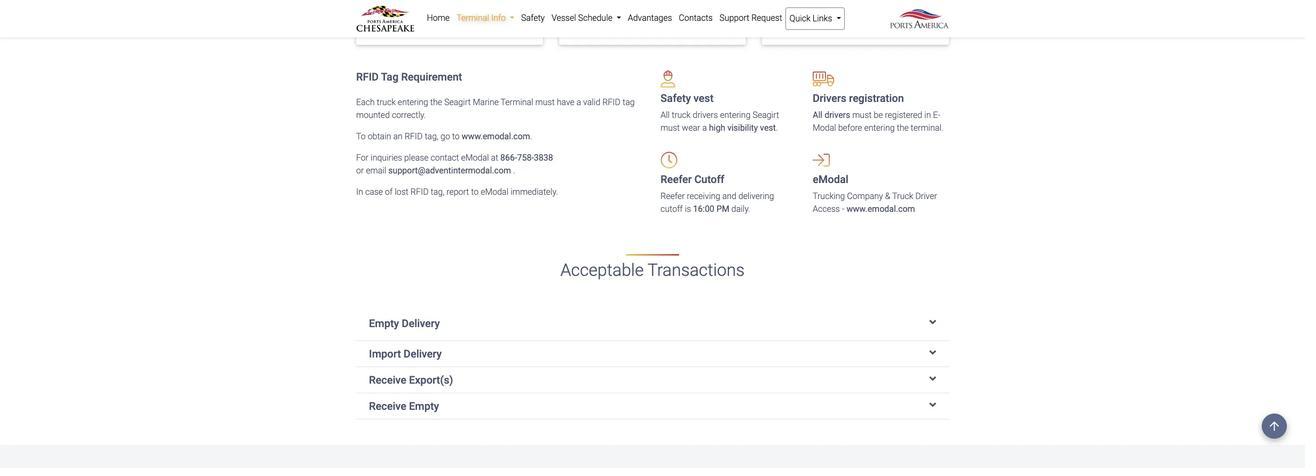 Task type: locate. For each thing, give the bounding box(es) containing it.
seagirt left "marine" at the left top
[[445, 97, 471, 108]]

links
[[813, 13, 833, 24]]

1 vertical spatial vest
[[761, 123, 776, 133]]

0 vertical spatial seagirt
[[445, 97, 471, 108]]

1 horizontal spatial to
[[471, 187, 479, 197]]

0 vertical spatial 758-
[[597, 14, 614, 24]]

1 vertical spatial truck
[[672, 110, 691, 120]]

all
[[661, 110, 670, 120], [813, 110, 823, 120]]

0 vertical spatial emodal
[[461, 153, 489, 163]]

. right visibility
[[776, 123, 778, 133]]

1 horizontal spatial seagirt
[[753, 110, 780, 120]]

home link
[[424, 7, 453, 29]]

1 drivers from the left
[[693, 110, 718, 120]]

pm
[[717, 204, 730, 214]]

all up the modal
[[813, 110, 823, 120]]

1 all from the left
[[661, 110, 670, 120]]

or down for
[[356, 166, 364, 176]]

1 vertical spatial www.emodal.com
[[847, 204, 916, 214]]

1 vertical spatial the
[[897, 123, 909, 133]]

1 receive from the top
[[369, 374, 407, 387]]

check square image for or
[[570, 2, 578, 10]]

0 vertical spatial www.emodal.com
[[462, 132, 531, 142]]

the down requirement
[[431, 97, 442, 108]]

in case of lost rfid tag, report to emodal immediately.
[[356, 187, 558, 197]]

truck
[[377, 97, 396, 108], [672, 110, 691, 120]]

1 horizontal spatial safety
[[661, 92, 691, 105]]

import delivery
[[369, 348, 442, 361]]

1 vertical spatial angle down image
[[930, 374, 937, 385]]

reefer inside reefer receiving and delivering cutoff is
[[661, 192, 685, 202]]

tab list
[[356, 307, 950, 420]]

safety left vessel
[[522, 13, 545, 23]]

. up immediately.
[[513, 166, 516, 176]]

1 vertical spatial 3838
[[534, 153, 553, 163]]

2 all from the left
[[813, 110, 823, 120]]

angle down image inside receive empty link
[[930, 400, 937, 411]]

receive down import
[[369, 374, 407, 387]]

1 horizontal spatial drivers
[[825, 110, 851, 120]]

0 vertical spatial check square image
[[570, 2, 578, 10]]

seagirt inside all truck drivers entering seagirt must wear a
[[753, 110, 780, 120]]

0 horizontal spatial vest
[[694, 92, 714, 105]]

1 vertical spatial or
[[356, 166, 364, 176]]

www.emodal.com link up 'at'
[[462, 132, 531, 142]]

the
[[431, 97, 442, 108], [897, 123, 909, 133]]

requirement
[[401, 71, 462, 84]]

emodal down 'at'
[[481, 187, 509, 197]]

1 vertical spatial terminal
[[501, 97, 534, 108]]

all inside all truck drivers entering seagirt must wear a
[[661, 110, 670, 120]]

or inside the for inquiries please contact emodal at 866-758-3838 or email support@adventintermodal.com .
[[356, 166, 364, 176]]

tag, left go
[[425, 132, 439, 142]]

0 horizontal spatial 866-
[[501, 153, 517, 163]]

1 horizontal spatial a
[[703, 123, 707, 133]]

www.emodal.com link
[[462, 132, 531, 142], [847, 204, 916, 214]]

a left 'high'
[[703, 123, 707, 133]]

truck inside all truck drivers entering seagirt must wear a
[[672, 110, 691, 120]]

0 vertical spatial reefer
[[661, 173, 692, 186]]

emodal
[[461, 153, 489, 163], [813, 173, 849, 186], [481, 187, 509, 197]]

0 vertical spatial the
[[431, 97, 442, 108]]

info
[[492, 13, 506, 23]]

1 horizontal spatial .
[[531, 132, 533, 142]]

-
[[843, 204, 845, 214]]

1 horizontal spatial or
[[570, 14, 578, 24]]

transactions
[[648, 260, 745, 281]]

check square image left "flexi-"
[[773, 15, 781, 23]]

866- right 'at'
[[501, 153, 517, 163]]

0 vertical spatial receive
[[369, 374, 407, 387]]

must left be
[[853, 110, 872, 120]]

to right go
[[452, 132, 460, 142]]

1 horizontal spatial the
[[897, 123, 909, 133]]

vessel schedule
[[552, 13, 615, 23]]

empty down 'export(s)' at the left bottom of the page
[[409, 400, 439, 413]]

www.emodal.com down the & at the top right
[[847, 204, 916, 214]]

must left wear
[[661, 123, 680, 133]]

1 vertical spatial check square image
[[773, 15, 781, 23]]

0 horizontal spatial truck
[[377, 97, 396, 108]]

delivery up 'export(s)' at the left bottom of the page
[[404, 348, 442, 361]]

0 vertical spatial or
[[570, 14, 578, 24]]

0 horizontal spatial or
[[356, 166, 364, 176]]

www.emodal.com link for each truck entering the seagirt marine terminal must have a valid rfid tag mounted correctly.
[[462, 132, 531, 142]]

1 horizontal spatial 758-
[[597, 14, 614, 24]]

support
[[720, 13, 750, 23]]

1 horizontal spatial terminal
[[501, 97, 534, 108]]

0 vertical spatial must
[[536, 97, 555, 108]]

must inside the must be registered in e- modal before entering the terminal.
[[853, 110, 872, 120]]

lost
[[395, 187, 409, 197]]

empty
[[369, 317, 399, 330], [409, 400, 439, 413]]

1 vertical spatial www.emodal.com link
[[847, 204, 916, 214]]

1 horizontal spatial 866-758-3838 link
[[580, 14, 633, 24]]

0 horizontal spatial .
[[513, 166, 516, 176]]

2 vertical spatial angle down image
[[930, 400, 937, 411]]

0 horizontal spatial 866-758-3838 link
[[501, 153, 553, 163]]

758-
[[597, 14, 614, 24], [517, 153, 534, 163]]

0 vertical spatial delivery
[[402, 317, 440, 330]]

terminal.
[[911, 123, 944, 133]]

rfid
[[356, 71, 379, 84], [603, 97, 621, 108], [405, 132, 423, 142], [411, 187, 429, 197]]

1 horizontal spatial must
[[661, 123, 680, 133]]

seagirt
[[445, 97, 471, 108], [753, 110, 780, 120]]

0 horizontal spatial all
[[661, 110, 670, 120]]

or
[[570, 14, 578, 24], [356, 166, 364, 176]]

vest right visibility
[[761, 123, 776, 133]]

1 vertical spatial delivery
[[404, 348, 442, 361]]

2 angle down image from the top
[[930, 374, 937, 385]]

3838 up immediately.
[[534, 153, 553, 163]]

1 vertical spatial a
[[703, 123, 707, 133]]

in
[[356, 187, 363, 197]]

vessel
[[552, 13, 576, 23]]

www.flexi-van.com link
[[824, 14, 896, 24]]

1 vertical spatial safety
[[661, 92, 691, 105]]

1 horizontal spatial empty
[[409, 400, 439, 413]]

receive for receive empty
[[369, 400, 407, 413]]

drivers
[[693, 110, 718, 120], [825, 110, 851, 120]]

please
[[404, 153, 429, 163]]

advantages
[[628, 13, 672, 23]]

0 vertical spatial www.emodal.com link
[[462, 132, 531, 142]]

1 vertical spatial 866-758-3838 link
[[501, 153, 553, 163]]

0 vertical spatial 866-758-3838 link
[[580, 14, 633, 24]]

angle down image inside receive export(s) link
[[930, 374, 937, 385]]

0 vertical spatial entering
[[398, 97, 429, 108]]

must
[[536, 97, 555, 108], [853, 110, 872, 120], [661, 123, 680, 133]]

0 horizontal spatial to
[[452, 132, 460, 142]]

0 vertical spatial tag,
[[425, 132, 439, 142]]

866-758-3838 link
[[580, 14, 633, 24], [501, 153, 553, 163]]

1 horizontal spatial 866-
[[580, 14, 597, 24]]

3 angle down image from the top
[[930, 400, 937, 411]]

3838 right schedule at the top of page
[[614, 14, 633, 24]]

entering up the correctly.
[[398, 97, 429, 108]]

0 horizontal spatial must
[[536, 97, 555, 108]]

0 horizontal spatial www.emodal.com link
[[462, 132, 531, 142]]

drivers up 'high'
[[693, 110, 718, 120]]

a
[[577, 97, 581, 108], [703, 123, 707, 133]]

866- right vessel
[[580, 14, 597, 24]]

www.emodal.com up 'at'
[[462, 132, 531, 142]]

1 vertical spatial empty
[[409, 400, 439, 413]]

1 horizontal spatial all
[[813, 110, 823, 120]]

0 vertical spatial terminal
[[457, 13, 489, 23]]

check square image up vessel schedule
[[570, 2, 578, 10]]

866-758-3838 link right 'at'
[[501, 153, 553, 163]]

terminal right "marine" at the left top
[[501, 97, 534, 108]]

truck inside each truck entering the seagirt marine terminal must have a valid rfid tag mounted correctly.
[[377, 97, 396, 108]]

must left the "have"
[[536, 97, 555, 108]]

case
[[365, 187, 383, 197]]

. down each truck entering the seagirt marine terminal must have a valid rfid tag mounted correctly.
[[531, 132, 533, 142]]

or left schedule at the top of page
[[570, 14, 578, 24]]

1 vertical spatial entering
[[721, 110, 751, 120]]

empty delivery link
[[369, 317, 937, 330]]

0 vertical spatial angle down image
[[930, 348, 937, 358]]

immediately.
[[511, 187, 558, 197]]

3838 inside the for inquiries please contact emodal at 866-758-3838 or email support@adventintermodal.com .
[[534, 153, 553, 163]]

0 horizontal spatial the
[[431, 97, 442, 108]]

tag,
[[425, 132, 439, 142], [431, 187, 445, 197]]

high
[[709, 123, 726, 133]]

0 vertical spatial truck
[[377, 97, 396, 108]]

support request
[[720, 13, 783, 23]]

must inside all truck drivers entering seagirt must wear a
[[661, 123, 680, 133]]

emodal up "trucking"
[[813, 173, 849, 186]]

0 horizontal spatial 3838
[[534, 153, 553, 163]]

check square image
[[570, 2, 578, 10], [773, 15, 781, 23]]

delivery up import delivery
[[402, 317, 440, 330]]

www.emodal.com link down the & at the top right
[[847, 204, 916, 214]]

0 horizontal spatial 758-
[[517, 153, 534, 163]]

contacts link
[[676, 7, 717, 29]]

daily.
[[732, 204, 751, 214]]

1 horizontal spatial check square image
[[773, 15, 781, 23]]

go
[[441, 132, 450, 142]]

an
[[394, 132, 403, 142]]

0 horizontal spatial safety
[[522, 13, 545, 23]]

flexi-van: www.flexi-van.com
[[785, 14, 896, 24]]

entering down be
[[865, 123, 895, 133]]

2 receive from the top
[[369, 400, 407, 413]]

2 vertical spatial must
[[661, 123, 680, 133]]

all down safety vest
[[661, 110, 670, 120]]

truck up wear
[[672, 110, 691, 120]]

866-758-3838 link right vessel
[[580, 14, 633, 24]]

receive for receive export(s)
[[369, 374, 407, 387]]

758- inside the for inquiries please contact emodal at 866-758-3838 or email support@adventintermodal.com .
[[517, 153, 534, 163]]

1 angle down image from the top
[[930, 348, 937, 358]]

terminal left info
[[457, 13, 489, 23]]

entering up visibility
[[721, 110, 751, 120]]

1 horizontal spatial truck
[[672, 110, 691, 120]]

2 vertical spatial entering
[[865, 123, 895, 133]]

0 horizontal spatial seagirt
[[445, 97, 471, 108]]

1 vertical spatial 758-
[[517, 153, 534, 163]]

1 vertical spatial receive
[[369, 400, 407, 413]]

to right the report on the top left of the page
[[471, 187, 479, 197]]

contact
[[431, 153, 459, 163]]

0 horizontal spatial entering
[[398, 97, 429, 108]]

. inside the for inquiries please contact emodal at 866-758-3838 or email support@adventintermodal.com .
[[513, 166, 516, 176]]

check square image for flexi-
[[773, 15, 781, 23]]

tag, left the report on the top left of the page
[[431, 187, 445, 197]]

receive export(s)
[[369, 374, 453, 387]]

delivering
[[739, 192, 775, 202]]

.
[[776, 123, 778, 133], [531, 132, 533, 142], [513, 166, 516, 176]]

to
[[452, 132, 460, 142], [471, 187, 479, 197]]

empty up import
[[369, 317, 399, 330]]

vest up all truck drivers entering seagirt must wear a
[[694, 92, 714, 105]]

1 horizontal spatial entering
[[721, 110, 751, 120]]

0 vertical spatial a
[[577, 97, 581, 108]]

2 horizontal spatial must
[[853, 110, 872, 120]]

1 horizontal spatial www.emodal.com
[[847, 204, 916, 214]]

0 horizontal spatial check square image
[[570, 2, 578, 10]]

receive down receive export(s)
[[369, 400, 407, 413]]

1 vertical spatial seagirt
[[753, 110, 780, 120]]

drivers up before
[[825, 110, 851, 120]]

3838
[[614, 14, 633, 24], [534, 153, 553, 163]]

a left valid
[[577, 97, 581, 108]]

758- right 'at'
[[517, 153, 534, 163]]

1 vertical spatial must
[[853, 110, 872, 120]]

758- right vessel
[[597, 14, 614, 24]]

1 reefer from the top
[[661, 173, 692, 186]]

angle down image for empty
[[930, 400, 937, 411]]

0 vertical spatial 3838
[[614, 14, 633, 24]]

safety for safety vest
[[661, 92, 691, 105]]

emodal left 'at'
[[461, 153, 489, 163]]

safety
[[522, 13, 545, 23], [661, 92, 691, 105]]

empty delivery
[[369, 317, 440, 330]]

1 vertical spatial tag,
[[431, 187, 445, 197]]

cutoff
[[661, 204, 683, 214]]

truck
[[893, 192, 914, 202]]

the down registered
[[897, 123, 909, 133]]

reefer
[[661, 173, 692, 186], [661, 192, 685, 202]]

0 horizontal spatial drivers
[[693, 110, 718, 120]]

angle down image inside import delivery link
[[930, 348, 937, 358]]

seagirt up "high visibility vest ." on the right of the page
[[753, 110, 780, 120]]

0 vertical spatial safety
[[522, 13, 545, 23]]

0 horizontal spatial a
[[577, 97, 581, 108]]

correctly.
[[392, 110, 426, 120]]

1 vertical spatial reefer
[[661, 192, 685, 202]]

truck for each
[[377, 97, 396, 108]]

2 reefer from the top
[[661, 192, 685, 202]]

0 vertical spatial vest
[[694, 92, 714, 105]]

angle down image
[[930, 348, 937, 358], [930, 374, 937, 385], [930, 400, 937, 411]]

1 horizontal spatial www.emodal.com link
[[847, 204, 916, 214]]

2 horizontal spatial entering
[[865, 123, 895, 133]]

866-
[[580, 14, 597, 24], [501, 153, 517, 163]]

all for all drivers
[[813, 110, 823, 120]]

0 vertical spatial empty
[[369, 317, 399, 330]]

seagirt inside each truck entering the seagirt marine terminal must have a valid rfid tag mounted correctly.
[[445, 97, 471, 108]]

each truck entering the seagirt marine terminal must have a valid rfid tag mounted correctly.
[[356, 97, 635, 120]]

before
[[839, 123, 863, 133]]

terminal inside each truck entering the seagirt marine terminal must have a valid rfid tag mounted correctly.
[[501, 97, 534, 108]]

each
[[356, 97, 375, 108]]

truck up mounted
[[377, 97, 396, 108]]

safety up wear
[[661, 92, 691, 105]]



Task type: vqa. For each thing, say whether or not it's contained in the screenshot.
2nd TSXZ479022 from the top of the page
no



Task type: describe. For each thing, give the bounding box(es) containing it.
seagirt for the
[[445, 97, 471, 108]]

1 horizontal spatial vest
[[761, 123, 776, 133]]

for inquiries please contact emodal at 866-758-3838 or email support@adventintermodal.com .
[[356, 153, 553, 176]]

entering inside each truck entering the seagirt marine terminal must have a valid rfid tag mounted correctly.
[[398, 97, 429, 108]]

emodal inside the for inquiries please contact emodal at 866-758-3838 or email support@adventintermodal.com .
[[461, 153, 489, 163]]

is
[[685, 204, 692, 214]]

wear
[[682, 123, 701, 133]]

import delivery link
[[369, 348, 937, 361]]

866- inside the for inquiries please contact emodal at 866-758-3838 or email support@adventintermodal.com .
[[501, 153, 517, 163]]

obtain
[[368, 132, 391, 142]]

0 vertical spatial 866-
[[580, 14, 597, 24]]

0 horizontal spatial www.emodal.com
[[462, 132, 531, 142]]

drivers
[[813, 92, 847, 105]]

cutoff
[[695, 173, 725, 186]]

all truck drivers entering seagirt must wear a
[[661, 110, 780, 133]]

reefer for reefer receiving and delivering cutoff is
[[661, 192, 685, 202]]

entering inside all truck drivers entering seagirt must wear a
[[721, 110, 751, 120]]

have
[[557, 97, 575, 108]]

delivery for empty delivery
[[402, 317, 440, 330]]

angle down image for export(s)
[[930, 374, 937, 385]]

1 horizontal spatial 3838
[[614, 14, 633, 24]]

support@adventintermodal.com link
[[389, 166, 513, 176]]

go to top image
[[1263, 414, 1288, 439]]

rfid inside each truck entering the seagirt marine terminal must have a valid rfid tag mounted correctly.
[[603, 97, 621, 108]]

report
[[447, 187, 469, 197]]

0 vertical spatial to
[[452, 132, 460, 142]]

rfid tag requirement
[[356, 71, 462, 84]]

mounted
[[356, 110, 390, 120]]

of
[[385, 187, 393, 197]]

quick links link
[[786, 7, 845, 30]]

quick links
[[790, 13, 835, 24]]

flexi-
[[785, 14, 805, 24]]

must inside each truck entering the seagirt marine terminal must have a valid rfid tag mounted correctly.
[[536, 97, 555, 108]]

schedule
[[579, 13, 613, 23]]

inquiries
[[371, 153, 402, 163]]

1 vertical spatial to
[[471, 187, 479, 197]]

request
[[752, 13, 783, 23]]

drivers registration
[[813, 92, 905, 105]]

acceptable
[[561, 260, 644, 281]]

tag
[[381, 71, 399, 84]]

export(s)
[[409, 374, 453, 387]]

reefer receiving and delivering cutoff is
[[661, 192, 775, 214]]

company
[[848, 192, 884, 202]]

www.flexi-
[[824, 14, 863, 24]]

receive empty
[[369, 400, 439, 413]]

1 vertical spatial emodal
[[813, 173, 849, 186]]

must be registered in e- modal before entering the terminal.
[[813, 110, 944, 133]]

safety for safety
[[522, 13, 545, 23]]

for
[[356, 153, 369, 163]]

truck for all
[[672, 110, 691, 120]]

vessel schedule link
[[549, 7, 625, 29]]

0 horizontal spatial terminal
[[457, 13, 489, 23]]

support request link
[[717, 7, 786, 29]]

receiving
[[687, 192, 721, 202]]

a inside all truck drivers entering seagirt must wear a
[[703, 123, 707, 133]]

van.com
[[863, 14, 896, 24]]

receive empty link
[[369, 400, 937, 413]]

registered
[[886, 110, 923, 120]]

tab list containing empty delivery
[[356, 307, 950, 420]]

marine
[[473, 97, 499, 108]]

the inside each truck entering the seagirt marine terminal must have a valid rfid tag mounted correctly.
[[431, 97, 442, 108]]

safety vest
[[661, 92, 714, 105]]

registration
[[850, 92, 905, 105]]

acceptable transactions
[[561, 260, 745, 281]]

visibility
[[728, 123, 758, 133]]

reefer for reefer cutoff
[[661, 173, 692, 186]]

access
[[813, 204, 840, 214]]

2 horizontal spatial .
[[776, 123, 778, 133]]

home
[[427, 13, 450, 23]]

www.emodal.com link for emodal
[[847, 204, 916, 214]]

angle down image
[[930, 317, 937, 328]]

e-
[[934, 110, 941, 120]]

at
[[491, 153, 499, 163]]

reefer cutoff
[[661, 173, 725, 186]]

angle down image for delivery
[[930, 348, 937, 358]]

delivery for import delivery
[[404, 348, 442, 361]]

16:00 pm daily.
[[694, 204, 751, 214]]

support@adventintermodal.com
[[389, 166, 511, 176]]

to
[[356, 132, 366, 142]]

terminal info
[[457, 13, 508, 23]]

high visibility vest .
[[709, 123, 778, 133]]

in
[[925, 110, 932, 120]]

trucking
[[813, 192, 846, 202]]

seagirt for entering
[[753, 110, 780, 120]]

or 866-758-3838
[[570, 14, 633, 24]]

a inside each truck entering the seagirt marine terminal must have a valid rfid tag mounted correctly.
[[577, 97, 581, 108]]

safety link
[[518, 7, 549, 29]]

trucking company & truck driver access -
[[813, 192, 938, 214]]

all drivers
[[813, 110, 851, 120]]

receive export(s) link
[[369, 374, 937, 387]]

&
[[886, 192, 891, 202]]

2 drivers from the left
[[825, 110, 851, 120]]

16:00
[[694, 204, 715, 214]]

email
[[366, 166, 387, 176]]

driver
[[916, 192, 938, 202]]

2 vertical spatial emodal
[[481, 187, 509, 197]]

terminal info link
[[453, 7, 518, 29]]

entering inside the must be registered in e- modal before entering the terminal.
[[865, 123, 895, 133]]

drivers inside all truck drivers entering seagirt must wear a
[[693, 110, 718, 120]]

tag
[[623, 97, 635, 108]]

advantages link
[[625, 7, 676, 29]]

the inside the must be registered in e- modal before entering the terminal.
[[897, 123, 909, 133]]

to obtain an rfid tag, go to www.emodal.com .
[[356, 132, 533, 142]]

contacts
[[679, 13, 713, 23]]

0 horizontal spatial empty
[[369, 317, 399, 330]]

and
[[723, 192, 737, 202]]

valid
[[584, 97, 601, 108]]

all for all truck drivers entering seagirt must wear a
[[661, 110, 670, 120]]

be
[[874, 110, 883, 120]]



